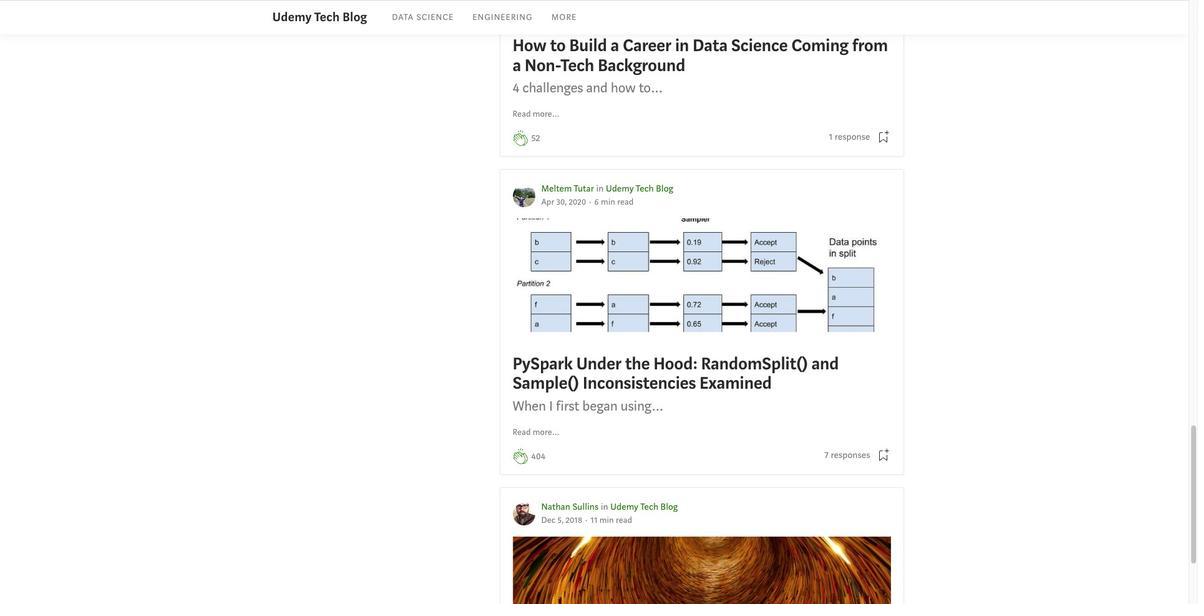 Task type: locate. For each thing, give the bounding box(es) containing it.
more… up 404
[[533, 427, 560, 438]]

a right build
[[611, 35, 619, 57]]

0 vertical spatial science
[[417, 12, 454, 23]]

go to the profile of meltem tutar image
[[513, 185, 535, 207]]

2 read more… link from the top
[[513, 426, 560, 439]]

hood:
[[654, 353, 698, 375]]

engineering link
[[473, 12, 533, 23]]

inconsistencies
[[583, 372, 696, 395]]

a
[[611, 35, 619, 57], [513, 54, 521, 76]]

1 vertical spatial science
[[731, 35, 788, 57]]

in up 11 min read image
[[601, 501, 608, 513]]

sample()
[[513, 372, 579, 395]]

1
[[829, 131, 833, 143]]

1 vertical spatial and
[[812, 353, 839, 375]]

in inside how to build a career in data science coming from a non-tech background 4 challenges and how to…
[[675, 35, 689, 57]]

in
[[675, 35, 689, 57], [596, 183, 604, 195], [601, 501, 608, 513]]

from
[[852, 35, 888, 57]]

a up 4
[[513, 54, 521, 76]]

first
[[556, 397, 579, 415]]

2 vertical spatial blog
[[661, 501, 678, 513]]

404
[[532, 451, 546, 462]]

2020
[[569, 197, 586, 208]]

background
[[598, 54, 686, 76]]

404 button
[[532, 450, 546, 464]]

2 vertical spatial udemy
[[611, 501, 639, 513]]

1 horizontal spatial science
[[731, 35, 788, 57]]

read more… up the "52"
[[513, 109, 560, 120]]

read down 4
[[513, 109, 531, 120]]

read more…
[[513, 109, 560, 120], [513, 427, 560, 438]]

blog for nathan sullins in udemy tech blog
[[661, 501, 678, 513]]

udemy tech blog link for meltem tutar in udemy tech blog
[[606, 183, 674, 195]]

data science link
[[392, 12, 454, 23]]

udemy tech blog link
[[272, 8, 367, 27], [606, 183, 674, 195], [611, 501, 678, 513]]

in right tutar
[[596, 183, 604, 195]]

in right career
[[675, 35, 689, 57]]

tech
[[314, 8, 340, 25], [561, 54, 594, 76], [636, 183, 654, 195], [641, 501, 659, 513]]

dec 5, 2018 link
[[541, 515, 582, 526]]

data
[[392, 12, 414, 23], [693, 35, 728, 57]]

dec 5, 2018
[[541, 515, 582, 526]]

0 vertical spatial and
[[586, 78, 608, 97]]

1 response link
[[829, 131, 870, 145]]

read more… link
[[513, 108, 560, 121], [513, 426, 560, 439]]

read more… up 404
[[513, 427, 560, 438]]

udemy
[[272, 8, 312, 25], [606, 183, 634, 195], [611, 501, 639, 513]]

52 button
[[532, 132, 540, 146]]

and
[[586, 78, 608, 97], [812, 353, 839, 375]]

1 vertical spatial in
[[596, 183, 604, 195]]

2 vertical spatial in
[[601, 501, 608, 513]]

meltem tutar in udemy tech blog
[[541, 183, 674, 195]]

to
[[550, 35, 566, 57]]

0 vertical spatial in
[[675, 35, 689, 57]]

1 horizontal spatial and
[[812, 353, 839, 375]]

0 horizontal spatial and
[[586, 78, 608, 97]]

go to the profile of nathan sullins image
[[513, 503, 535, 525]]

more… up the "52"
[[533, 109, 560, 120]]

in for meltem tutar in udemy tech blog
[[596, 183, 604, 195]]

0 vertical spatial read
[[513, 109, 531, 120]]

0 horizontal spatial a
[[513, 54, 521, 76]]

1 vertical spatial more…
[[533, 427, 560, 438]]

more…
[[533, 109, 560, 120], [533, 427, 560, 438]]

tutar
[[574, 183, 594, 195]]

read down when
[[513, 427, 531, 438]]

0 vertical spatial more…
[[533, 109, 560, 120]]

apr
[[541, 197, 554, 208]]

0 horizontal spatial data
[[392, 12, 414, 23]]

apr 30, 2020 link
[[541, 197, 586, 208]]

1 vertical spatial udemy tech blog link
[[606, 183, 674, 195]]

1 vertical spatial read more…
[[513, 427, 560, 438]]

udemy tech blog
[[272, 8, 367, 25]]

1 vertical spatial read more… link
[[513, 426, 560, 439]]

2 vertical spatial udemy tech blog link
[[611, 501, 678, 513]]

1 vertical spatial udemy
[[606, 183, 634, 195]]

7
[[825, 449, 829, 461]]

1 vertical spatial blog
[[656, 183, 674, 195]]

science
[[417, 12, 454, 23], [731, 35, 788, 57]]

0 vertical spatial data
[[392, 12, 414, 23]]

0 vertical spatial read more…
[[513, 109, 560, 120]]

1 more… from the top
[[533, 109, 560, 120]]

sullins
[[573, 501, 599, 513]]

and inside how to build a career in data science coming from a non-tech background 4 challenges and how to…
[[586, 78, 608, 97]]

read
[[513, 109, 531, 120], [513, 427, 531, 438]]

5,
[[558, 515, 564, 526]]

read more… link up the "52"
[[513, 108, 560, 121]]

read more… link up 404
[[513, 426, 560, 439]]

4
[[513, 78, 520, 97]]

0 vertical spatial read more… link
[[513, 108, 560, 121]]

1 vertical spatial read
[[513, 427, 531, 438]]

blog for meltem tutar in udemy tech blog
[[656, 183, 674, 195]]

1 vertical spatial data
[[693, 35, 728, 57]]

blog
[[343, 8, 367, 25], [656, 183, 674, 195], [661, 501, 678, 513]]

0 vertical spatial blog
[[343, 8, 367, 25]]

1 horizontal spatial data
[[693, 35, 728, 57]]



Task type: vqa. For each thing, say whether or not it's contained in the screenshot.
Than
no



Task type: describe. For each thing, give the bounding box(es) containing it.
11 min read image
[[591, 515, 632, 526]]

responses
[[831, 449, 870, 461]]

data science
[[392, 12, 454, 23]]

6 min read image
[[595, 197, 634, 208]]

0 horizontal spatial science
[[417, 12, 454, 23]]

0 vertical spatial udemy tech blog link
[[272, 8, 367, 27]]

the
[[625, 353, 650, 375]]

udemy for meltem tutar
[[606, 183, 634, 195]]

52
[[532, 132, 540, 144]]

1 response
[[829, 131, 870, 143]]

more
[[552, 12, 577, 23]]

udemy for nathan sullins
[[611, 501, 639, 513]]

apr 30, 2020
[[541, 197, 586, 208]]

science inside how to build a career in data science coming from a non-tech background 4 challenges and how to…
[[731, 35, 788, 57]]

response
[[835, 131, 870, 143]]

7 responses
[[825, 449, 870, 461]]

engineering
[[473, 12, 533, 23]]

data inside how to build a career in data science coming from a non-tech background 4 challenges and how to…
[[693, 35, 728, 57]]

0 vertical spatial udemy
[[272, 8, 312, 25]]

non-
[[525, 54, 561, 76]]

more link
[[552, 12, 577, 23]]

i
[[549, 397, 553, 415]]

1 read more… link from the top
[[513, 108, 560, 121]]

how to…
[[611, 78, 663, 97]]

coming
[[792, 35, 849, 57]]

nathan sullins in udemy tech blog
[[541, 501, 678, 513]]

randomsplit()
[[701, 353, 808, 375]]

nathan sullins link
[[541, 501, 599, 513]]

1 horizontal spatial a
[[611, 35, 619, 57]]

how to build a career in data science coming from a non-tech background 4 challenges and how to…
[[513, 35, 888, 97]]

1 read from the top
[[513, 109, 531, 120]]

nathan
[[541, 501, 570, 513]]

2 read from the top
[[513, 427, 531, 438]]

build
[[569, 35, 607, 57]]

pyspark under the hood: randomsplit() and sample() inconsistencies examined when i first began using…
[[513, 353, 839, 415]]

in for nathan sullins in udemy tech blog
[[601, 501, 608, 513]]

and inside pyspark under the hood: randomsplit() and sample() inconsistencies examined when i first began using…
[[812, 353, 839, 375]]

30,
[[557, 197, 567, 208]]

pyspark
[[513, 353, 573, 375]]

examined
[[700, 372, 772, 395]]

how
[[513, 35, 547, 57]]

2 more… from the top
[[533, 427, 560, 438]]

challenges
[[523, 78, 583, 97]]

udemy tech blog link for nathan sullins in udemy tech blog
[[611, 501, 678, 513]]

meltem tutar link
[[541, 183, 594, 195]]

dec
[[541, 515, 556, 526]]

7 responses link
[[825, 449, 870, 463]]

tech inside how to build a career in data science coming from a non-tech background 4 challenges and how to…
[[561, 54, 594, 76]]

1 read more… from the top
[[513, 109, 560, 120]]

career
[[623, 35, 672, 57]]

when
[[513, 397, 546, 415]]

meltem
[[541, 183, 572, 195]]

2018
[[566, 515, 582, 526]]

began using…
[[583, 397, 664, 415]]

2 read more… from the top
[[513, 427, 560, 438]]

under
[[576, 353, 622, 375]]



